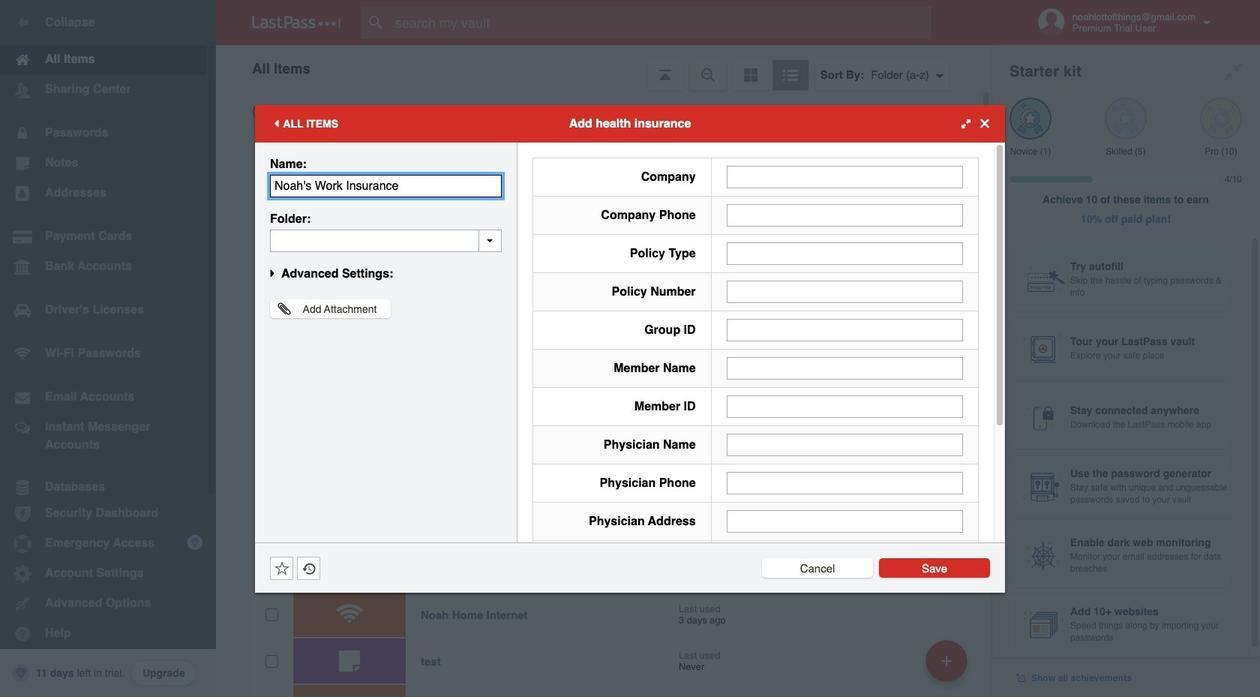 Task type: describe. For each thing, give the bounding box(es) containing it.
search my vault text field
[[362, 6, 961, 39]]

new item image
[[942, 656, 952, 666]]



Task type: vqa. For each thing, say whether or not it's contained in the screenshot.
Lastpass image
yes



Task type: locate. For each thing, give the bounding box(es) containing it.
None text field
[[270, 174, 502, 197], [727, 204, 964, 226], [270, 229, 502, 252], [727, 280, 964, 303], [727, 433, 964, 456], [270, 174, 502, 197], [727, 204, 964, 226], [270, 229, 502, 252], [727, 280, 964, 303], [727, 433, 964, 456]]

Search search field
[[362, 6, 961, 39]]

lastpass image
[[252, 16, 341, 29]]

dialog
[[255, 105, 1006, 688]]

None text field
[[727, 165, 964, 188], [727, 242, 964, 265], [727, 319, 964, 341], [727, 357, 964, 379], [727, 395, 964, 418], [727, 472, 964, 494], [727, 510, 964, 533], [727, 165, 964, 188], [727, 242, 964, 265], [727, 319, 964, 341], [727, 357, 964, 379], [727, 395, 964, 418], [727, 472, 964, 494], [727, 510, 964, 533]]

main navigation navigation
[[0, 0, 216, 697]]

new item navigation
[[921, 636, 977, 697]]

vault options navigation
[[216, 45, 992, 90]]



